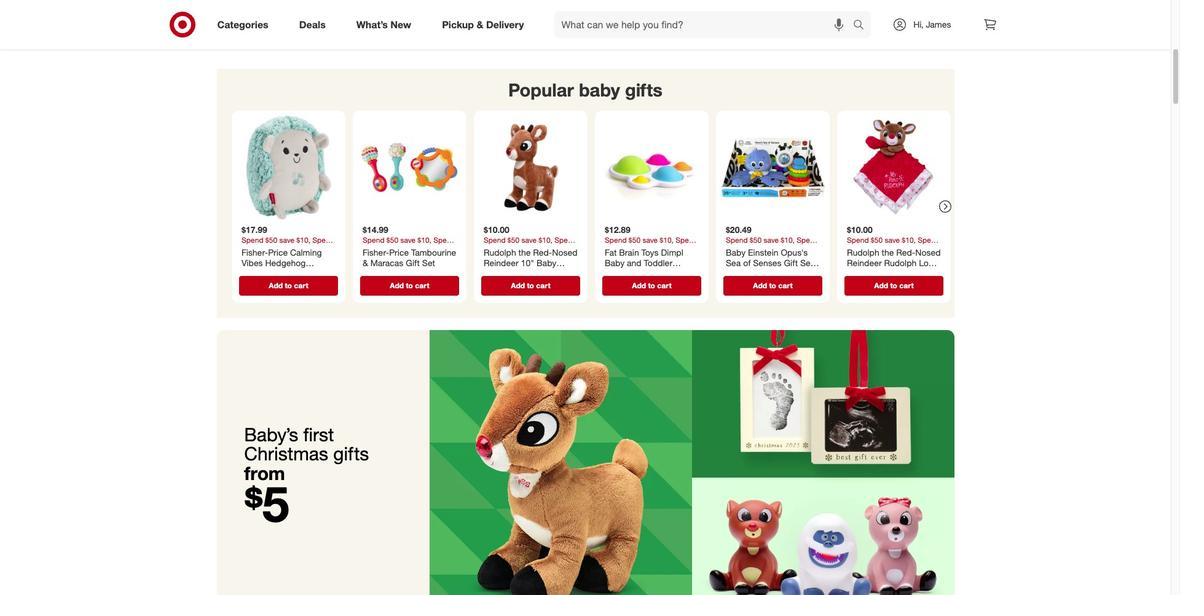 Task type: vqa. For each thing, say whether or not it's contained in the screenshot.


Task type: locate. For each thing, give the bounding box(es) containing it.
1 horizontal spatial set
[[800, 258, 813, 268]]

reindeer for rudolph
[[484, 258, 518, 268]]

$12.89
[[605, 225, 630, 235]]

1 horizontal spatial price
[[389, 247, 409, 257]]

add to cart button for 10"
[[481, 276, 580, 296]]

calming
[[290, 247, 322, 257]]

1 vertical spatial gifts
[[333, 442, 369, 465]]

add
[[269, 281, 283, 290], [390, 281, 404, 290], [511, 281, 525, 290], [632, 281, 646, 290], [753, 281, 767, 290], [874, 281, 888, 290]]

deals link
[[289, 11, 341, 38]]

1 horizontal spatial gift
[[784, 258, 798, 268]]

to for gift
[[406, 281, 413, 290]]

baby
[[579, 79, 620, 101]]

cart down blanket
[[899, 281, 914, 290]]

gift
[[406, 258, 420, 268], [784, 258, 798, 268]]

&
[[477, 18, 484, 30], [362, 258, 368, 268]]

add to cart button for senses
[[723, 276, 822, 296]]

to
[[285, 281, 292, 290], [406, 281, 413, 290], [527, 281, 534, 290], [648, 281, 655, 290], [769, 281, 776, 290], [890, 281, 897, 290]]

0 vertical spatial soother
[[241, 269, 272, 279]]

baby down fat in the right top of the page
[[605, 258, 624, 268]]

2 to from the left
[[406, 281, 413, 290]]

first
[[303, 423, 334, 445]]

$20.49
[[726, 225, 752, 235]]

3 to from the left
[[527, 281, 534, 290]]

0 horizontal spatial &
[[362, 258, 368, 268]]

price for maracas
[[389, 247, 409, 257]]

2 fisher- from the left
[[362, 247, 389, 257]]

add to cart down the toddler
[[632, 281, 672, 290]]

cart for gift
[[415, 281, 429, 290]]

1 $10.00 from the left
[[484, 225, 509, 235]]

opus's
[[781, 247, 808, 257]]

fisher- inside fisher-price tambourine & maracas gift set
[[362, 247, 389, 257]]

learning
[[605, 269, 638, 279]]

6 to from the left
[[890, 281, 897, 290]]

set down opus's
[[800, 258, 813, 268]]

the
[[518, 247, 531, 257], [882, 247, 894, 257]]

to down blanket
[[890, 281, 897, 290]]

nosed inside rudolph the red-nosed reindeer rudolph lovie snuggle blanket soother - christmas
[[915, 247, 941, 257]]

price up hedgehog
[[268, 247, 288, 257]]

2 horizontal spatial christmas
[[886, 279, 925, 290]]

3 add to cart button from the left
[[481, 276, 580, 296]]

senses
[[753, 258, 781, 268]]

0 horizontal spatial nosed
[[552, 247, 577, 257]]

1 the from the left
[[518, 247, 531, 257]]

2 horizontal spatial baby
[[726, 247, 746, 257]]

rudolph the red-nosed reindeer 10" baby rudolph light up musical toy - christmas image
[[479, 116, 583, 220]]

4 add to cart from the left
[[632, 281, 672, 290]]

2 nosed from the left
[[915, 247, 941, 257]]

& inside fisher-price tambourine & maracas gift set
[[362, 258, 368, 268]]

2 reindeer from the left
[[847, 258, 882, 268]]

gift down opus's
[[784, 258, 798, 268]]

0 horizontal spatial baby
[[536, 258, 556, 268]]

rudolph the red-nosed reindeer rudolph lovie snuggle blanket soother - christmas
[[847, 247, 941, 290]]

$10.00
[[484, 225, 509, 235], [847, 225, 873, 235]]

add to cart
[[269, 281, 308, 290], [390, 281, 429, 290], [511, 281, 550, 290], [632, 281, 672, 290], [753, 281, 793, 290], [874, 281, 914, 290]]

fisher- for vibes
[[241, 247, 268, 257]]

add for rudolph
[[874, 281, 888, 290]]

add down learning
[[632, 281, 646, 290]]

gifts inside baby's first christmas gifts from
[[333, 442, 369, 465]]

0 horizontal spatial set
[[422, 258, 435, 268]]

to for soother
[[285, 281, 292, 290]]

2 horizontal spatial -
[[880, 279, 883, 290]]

cart down hedgehog
[[294, 281, 308, 290]]

christmas up $5
[[244, 442, 328, 465]]

soother inside rudolph the red-nosed reindeer rudolph lovie snuggle blanket soother - christmas
[[847, 279, 878, 290]]

cart down the toddler
[[657, 281, 672, 290]]

set
[[422, 258, 435, 268], [800, 258, 813, 268]]

2 add from the left
[[390, 281, 404, 290]]

to for senses
[[769, 281, 776, 290]]

cart down fisher-price tambourine & maracas gift set
[[415, 281, 429, 290]]

soother
[[241, 269, 272, 279], [847, 279, 878, 290]]

0 vertical spatial toy
[[640, 269, 653, 279]]

1 gift from the left
[[406, 258, 420, 268]]

0 horizontal spatial soother
[[241, 269, 272, 279]]

6 add to cart button from the left
[[844, 276, 943, 296]]

baby einstein opus's sea of senses gift set - 3pc image
[[721, 116, 825, 220]]

add to cart button for soother
[[239, 276, 338, 296]]

soother down 'snuggle'
[[847, 279, 878, 290]]

to down hedgehog
[[285, 281, 292, 290]]

add to cart button down fisher-price tambourine & maracas gift set
[[360, 276, 459, 296]]

search
[[848, 19, 878, 32]]

to down the toddler
[[648, 281, 655, 290]]

- inside 'baby einstein opus's sea of senses gift set - 3pc'
[[816, 258, 819, 268]]

reindeer inside rudolph the red-nosed reindeer 10" baby rudolph light up musical toy - christmas
[[484, 258, 518, 268]]

4 to from the left
[[648, 281, 655, 290]]

1 fisher- from the left
[[241, 247, 268, 257]]

add for gift
[[390, 281, 404, 290]]

5 add to cart button from the left
[[723, 276, 822, 296]]

red- inside rudolph the red-nosed reindeer 10" baby rudolph light up musical toy - christmas
[[533, 247, 552, 257]]

fat brain toys dimpl baby and toddler learning toy
[[605, 247, 683, 279]]

cart
[[294, 281, 308, 290], [415, 281, 429, 290], [536, 281, 550, 290], [657, 281, 672, 290], [778, 281, 793, 290], [899, 281, 914, 290]]

cart for and
[[657, 281, 672, 290]]

fisher-price tambourine & maracas gift set image
[[358, 116, 461, 220]]

add for 10"
[[511, 281, 525, 290]]

-
[[816, 258, 819, 268], [531, 279, 534, 290], [880, 279, 883, 290]]

1 red- from the left
[[533, 247, 552, 257]]

1 horizontal spatial the
[[882, 247, 894, 257]]

3 cart from the left
[[536, 281, 550, 290]]

baby
[[726, 247, 746, 257], [536, 258, 556, 268], [605, 258, 624, 268]]

toy down the toddler
[[640, 269, 653, 279]]

popular baby gifts
[[509, 79, 663, 101]]

add to cart down fisher-price tambourine & maracas gift set
[[390, 281, 429, 290]]

- down blanket
[[880, 279, 883, 290]]

- right senses
[[816, 258, 819, 268]]

red- inside rudolph the red-nosed reindeer rudolph lovie snuggle blanket soother - christmas
[[896, 247, 915, 257]]

1 horizontal spatial christmas
[[536, 279, 576, 290]]

baby's
[[244, 423, 298, 445]]

price inside fisher-price tambourine & maracas gift set
[[389, 247, 409, 257]]

add to cart down 'light'
[[511, 281, 550, 290]]

2 red- from the left
[[896, 247, 915, 257]]

6 cart from the left
[[899, 281, 914, 290]]

and
[[627, 258, 641, 268]]

1 nosed from the left
[[552, 247, 577, 257]]

baby inside 'baby einstein opus's sea of senses gift set - 3pc'
[[726, 247, 746, 257]]

blanket
[[881, 269, 910, 279]]

the inside rudolph the red-nosed reindeer 10" baby rudolph light up musical toy - christmas
[[518, 247, 531, 257]]

3 add to cart from the left
[[511, 281, 550, 290]]

the for 10"
[[518, 247, 531, 257]]

baby inside fat brain toys dimpl baby and toddler learning toy
[[605, 258, 624, 268]]

to down 'baby einstein opus's sea of senses gift set - 3pc'
[[769, 281, 776, 290]]

set down tambourine at the top left
[[422, 258, 435, 268]]

0 horizontal spatial the
[[518, 247, 531, 257]]

fisher-
[[241, 247, 268, 257], [362, 247, 389, 257]]

0 horizontal spatial gifts
[[333, 442, 369, 465]]

the up blanket
[[882, 247, 894, 257]]

fisher- up maracas
[[362, 247, 389, 257]]

gifts
[[625, 79, 663, 101], [333, 442, 369, 465]]

1 horizontal spatial -
[[816, 258, 819, 268]]

0 horizontal spatial -
[[531, 279, 534, 290]]

carousel region
[[217, 69, 955, 330]]

the inside rudolph the red-nosed reindeer rudolph lovie snuggle blanket soother - christmas
[[882, 247, 894, 257]]

christmas
[[536, 279, 576, 290], [886, 279, 925, 290], [244, 442, 328, 465]]

0 horizontal spatial christmas
[[244, 442, 328, 465]]

- inside rudolph the red-nosed reindeer rudolph lovie snuggle blanket soother - christmas
[[880, 279, 883, 290]]

soother down vibes
[[241, 269, 272, 279]]

toy
[[640, 269, 653, 279], [515, 279, 528, 290]]

search button
[[848, 11, 878, 41]]

christmas down blanket
[[886, 279, 925, 290]]

& right pickup
[[477, 18, 484, 30]]

6 add to cart from the left
[[874, 281, 914, 290]]

1 horizontal spatial soother
[[847, 279, 878, 290]]

christmas down "up"
[[536, 279, 576, 290]]

nosed left fat in the right top of the page
[[552, 247, 577, 257]]

add to cart button down 10"
[[481, 276, 580, 296]]

nosed up lovie
[[915, 247, 941, 257]]

3 add from the left
[[511, 281, 525, 290]]

to for rudolph
[[890, 281, 897, 290]]

christmas inside baby's first christmas gifts from
[[244, 442, 328, 465]]

1 horizontal spatial $10.00
[[847, 225, 873, 235]]

cart down "up"
[[536, 281, 550, 290]]

1 reindeer from the left
[[484, 258, 518, 268]]

new
[[391, 18, 411, 30]]

1 horizontal spatial gifts
[[625, 79, 663, 101]]

add to cart down 'baby einstein opus's sea of senses gift set - 3pc'
[[753, 281, 793, 290]]

maracas
[[370, 258, 403, 268]]

add to cart button down hedgehog
[[239, 276, 338, 296]]

1 horizontal spatial baby
[[605, 258, 624, 268]]

red- for 10"
[[533, 247, 552, 257]]

6 add from the left
[[874, 281, 888, 290]]

baby's first christmas gifts from
[[244, 423, 369, 484]]

add down senses
[[753, 281, 767, 290]]

1 horizontal spatial red-
[[896, 247, 915, 257]]

of
[[743, 258, 751, 268]]

soother inside fisher-price calming vibes hedgehog soother
[[241, 269, 272, 279]]

2 set from the left
[[800, 258, 813, 268]]

2 the from the left
[[882, 247, 894, 257]]

cart for senses
[[778, 281, 793, 290]]

1 add to cart from the left
[[269, 281, 308, 290]]

1 vertical spatial soother
[[847, 279, 878, 290]]

2 gift from the left
[[784, 258, 798, 268]]

price up maracas
[[389, 247, 409, 257]]

price for hedgehog
[[268, 247, 288, 257]]

0 horizontal spatial price
[[268, 247, 288, 257]]

1 add from the left
[[269, 281, 283, 290]]

1 price from the left
[[268, 247, 288, 257]]

1 horizontal spatial fisher-
[[362, 247, 389, 257]]

2 add to cart from the left
[[390, 281, 429, 290]]

add to cart for rudolph
[[874, 281, 914, 290]]

- down 'light'
[[531, 279, 534, 290]]

1 horizontal spatial &
[[477, 18, 484, 30]]

price
[[268, 247, 288, 257], [389, 247, 409, 257]]

brain
[[619, 247, 639, 257]]

add down 'light'
[[511, 281, 525, 290]]

add to cart down hedgehog
[[269, 281, 308, 290]]

add down maracas
[[390, 281, 404, 290]]

add to cart button
[[239, 276, 338, 296], [360, 276, 459, 296], [481, 276, 580, 296], [602, 276, 701, 296], [723, 276, 822, 296], [844, 276, 943, 296]]

fisher- up vibes
[[241, 247, 268, 257]]

$10.00 up 'snuggle'
[[847, 225, 873, 235]]

add to cart button down senses
[[723, 276, 822, 296]]

5 add from the left
[[753, 281, 767, 290]]

cart down 'baby einstein opus's sea of senses gift set - 3pc'
[[778, 281, 793, 290]]

0 vertical spatial gifts
[[625, 79, 663, 101]]

rudolph
[[484, 247, 516, 257], [847, 247, 879, 257], [884, 258, 917, 268], [484, 269, 516, 279]]

nosed
[[552, 247, 577, 257], [915, 247, 941, 257]]

5 to from the left
[[769, 281, 776, 290]]

2 price from the left
[[389, 247, 409, 257]]

fisher- inside fisher-price calming vibes hedgehog soother
[[241, 247, 268, 257]]

add down blanket
[[874, 281, 888, 290]]

hi, james
[[914, 19, 951, 30]]

add to cart button down lovie
[[844, 276, 943, 296]]

baby up sea
[[726, 247, 746, 257]]

0 horizontal spatial fisher-
[[241, 247, 268, 257]]

reindeer up 'snuggle'
[[847, 258, 882, 268]]

1 horizontal spatial nosed
[[915, 247, 941, 257]]

1 to from the left
[[285, 281, 292, 290]]

neutral
[[821, 1, 884, 23]]

popular
[[509, 79, 574, 101]]

4 cart from the left
[[657, 281, 672, 290]]

red-
[[533, 247, 552, 257], [896, 247, 915, 257]]

1 set from the left
[[422, 258, 435, 268]]

delivery
[[486, 18, 524, 30]]

what's
[[356, 18, 388, 30]]

reindeer up "musical"
[[484, 258, 518, 268]]

2 add to cart button from the left
[[360, 276, 459, 296]]

0 horizontal spatial gift
[[406, 258, 420, 268]]

girls link
[[236, 0, 469, 49]]

4 add from the left
[[632, 281, 646, 290]]

fat
[[605, 247, 617, 257]]

$10.00 up rudolph the red-nosed reindeer 10" baby rudolph light up musical toy - christmas
[[484, 225, 509, 235]]

nosed inside rudolph the red-nosed reindeer 10" baby rudolph light up musical toy - christmas
[[552, 247, 577, 257]]

to down fisher-price tambourine & maracas gift set
[[406, 281, 413, 290]]

cart for rudolph
[[899, 281, 914, 290]]

to down 'light'
[[527, 281, 534, 290]]

$5
[[244, 474, 289, 534]]

0 horizontal spatial red-
[[533, 247, 552, 257]]

0 horizontal spatial toy
[[515, 279, 528, 290]]

0 horizontal spatial reindeer
[[484, 258, 518, 268]]

1 vertical spatial toy
[[515, 279, 528, 290]]

1 horizontal spatial toy
[[640, 269, 653, 279]]

add down fisher-price calming vibes hedgehog soother
[[269, 281, 283, 290]]

gift down tambourine at the top left
[[406, 258, 420, 268]]

toy down 'light'
[[515, 279, 528, 290]]

1 add to cart button from the left
[[239, 276, 338, 296]]

the up 10"
[[518, 247, 531, 257]]

reindeer
[[484, 258, 518, 268], [847, 258, 882, 268]]

1 cart from the left
[[294, 281, 308, 290]]

toys
[[641, 247, 659, 257]]

red- up 10"
[[533, 247, 552, 257]]

reindeer inside rudolph the red-nosed reindeer rudolph lovie snuggle blanket soother - christmas
[[847, 258, 882, 268]]

nosed for baby
[[552, 247, 577, 257]]

4 add to cart button from the left
[[602, 276, 701, 296]]

red- up blanket
[[896, 247, 915, 257]]

What can we help you find? suggestions appear below search field
[[554, 11, 857, 38]]

baby up "up"
[[536, 258, 556, 268]]

2 $10.00 from the left
[[847, 225, 873, 235]]

1 horizontal spatial reindeer
[[847, 258, 882, 268]]

add to cart button down the toddler
[[602, 276, 701, 296]]

& left maracas
[[362, 258, 368, 268]]

2 cart from the left
[[415, 281, 429, 290]]

$10.00 for rudolph the red-nosed reindeer 10" baby rudolph light up musical toy - christmas
[[484, 225, 509, 235]]

0 vertical spatial &
[[477, 18, 484, 30]]

add to cart down blanket
[[874, 281, 914, 290]]

baby inside rudolph the red-nosed reindeer 10" baby rudolph light up musical toy - christmas
[[536, 258, 556, 268]]

1 vertical spatial &
[[362, 258, 368, 268]]

price inside fisher-price calming vibes hedgehog soother
[[268, 247, 288, 257]]

5 add to cart from the left
[[753, 281, 793, 290]]

reindeer for snuggle
[[847, 258, 882, 268]]

10"
[[521, 258, 534, 268]]

0 horizontal spatial $10.00
[[484, 225, 509, 235]]

5 cart from the left
[[778, 281, 793, 290]]

add to cart for soother
[[269, 281, 308, 290]]

rudolph the red-nosed reindeer 10" baby rudolph light up musical toy - christmas
[[484, 247, 577, 290]]



Task type: describe. For each thing, give the bounding box(es) containing it.
fisher- for &
[[362, 247, 389, 257]]

pickup
[[442, 18, 474, 30]]

fisher-price tambourine & maracas gift set
[[362, 247, 456, 268]]

add to cart button for rudolph
[[844, 276, 943, 296]]

einstein
[[748, 247, 778, 257]]

to for and
[[648, 281, 655, 290]]

christmas inside rudolph the red-nosed reindeer 10" baby rudolph light up musical toy - christmas
[[536, 279, 576, 290]]

add to cart for and
[[632, 281, 672, 290]]

add to cart for 10"
[[511, 281, 550, 290]]

tambourine
[[411, 247, 456, 257]]

what's new
[[356, 18, 411, 30]]

fisher-price calming vibes hedgehog soother image
[[236, 116, 340, 220]]

$10.00 for rudolph the red-nosed reindeer rudolph lovie snuggle blanket soother - christmas
[[847, 225, 873, 235]]

gift inside fisher-price tambourine & maracas gift set
[[406, 258, 420, 268]]

fisher-price calming vibes hedgehog soother
[[241, 247, 322, 279]]

$14.99
[[362, 225, 388, 235]]

gifts inside carousel region
[[625, 79, 663, 101]]

hi,
[[914, 19, 924, 30]]

christmas inside rudolph the red-nosed reindeer rudolph lovie snuggle blanket soother - christmas
[[886, 279, 925, 290]]

up
[[540, 269, 551, 279]]

add for soother
[[269, 281, 283, 290]]

gender neutral
[[753, 1, 884, 23]]

pickup & delivery
[[442, 18, 524, 30]]

sea
[[726, 258, 741, 268]]

3pc
[[726, 269, 740, 279]]

gender neutral link
[[702, 0, 935, 49]]

musical
[[484, 279, 513, 290]]

nosed for lovie
[[915, 247, 941, 257]]

the for rudolph
[[882, 247, 894, 257]]

gender
[[753, 1, 816, 23]]

add for and
[[632, 281, 646, 290]]

boys
[[564, 1, 607, 23]]

add for senses
[[753, 281, 767, 290]]

boys link
[[469, 0, 702, 49]]

baby einstein opus's sea of senses gift set - 3pc
[[726, 247, 819, 279]]

cart for soother
[[294, 281, 308, 290]]

toddler
[[644, 258, 672, 268]]

rudolph the red-nosed reindeer rudolph lovie snuggle blanket soother - christmas image
[[842, 116, 946, 220]]

categories
[[217, 18, 269, 30]]

toy inside fat brain toys dimpl baby and toddler learning toy
[[640, 269, 653, 279]]

fat brain toys dimpl baby and toddler learning toy image
[[600, 116, 704, 220]]

add to cart button for and
[[602, 276, 701, 296]]

hedgehog
[[265, 258, 305, 268]]

- inside rudolph the red-nosed reindeer 10" baby rudolph light up musical toy - christmas
[[531, 279, 534, 290]]

toy inside rudolph the red-nosed reindeer 10" baby rudolph light up musical toy - christmas
[[515, 279, 528, 290]]

pickup & delivery link
[[432, 11, 540, 38]]

snuggle
[[847, 269, 879, 279]]

set inside 'baby einstein opus's sea of senses gift set - 3pc'
[[800, 258, 813, 268]]

add to cart for gift
[[390, 281, 429, 290]]

dimpl
[[661, 247, 683, 257]]

gift inside 'baby einstein opus's sea of senses gift set - 3pc'
[[784, 258, 798, 268]]

deals
[[299, 18, 326, 30]]

from
[[244, 461, 285, 484]]

add to cart button for gift
[[360, 276, 459, 296]]

to for 10"
[[527, 281, 534, 290]]

light
[[518, 269, 537, 279]]

girls
[[333, 1, 373, 23]]

red- for rudolph
[[896, 247, 915, 257]]

cart for 10"
[[536, 281, 550, 290]]

categories link
[[207, 11, 284, 38]]

add to cart for senses
[[753, 281, 793, 290]]

$17.99
[[241, 225, 267, 235]]

james
[[926, 19, 951, 30]]

what's new link
[[346, 11, 427, 38]]

lovie
[[919, 258, 939, 268]]

set inside fisher-price tambourine & maracas gift set
[[422, 258, 435, 268]]

vibes
[[241, 258, 263, 268]]



